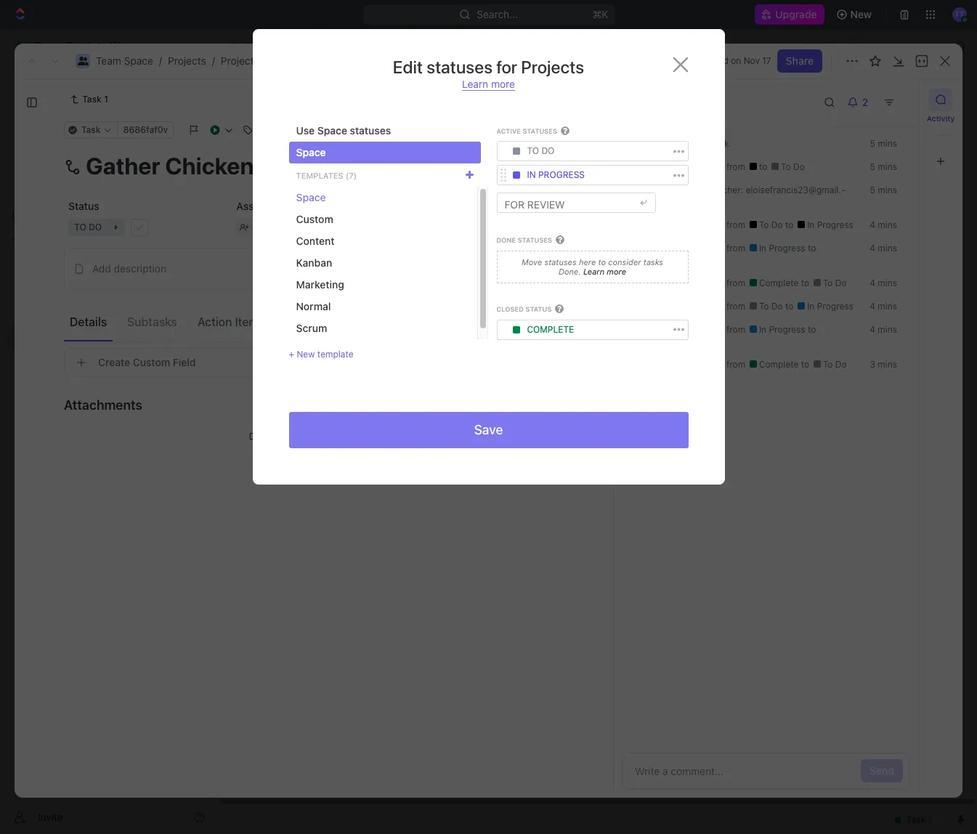 Task type: vqa. For each thing, say whether or not it's contained in the screenshot.


Task type: locate. For each thing, give the bounding box(es) containing it.
from
[[727, 161, 746, 172], [727, 220, 746, 230], [727, 243, 746, 254], [727, 278, 746, 289], [727, 301, 746, 312], [727, 324, 746, 335], [727, 359, 746, 370]]

4
[[870, 220, 876, 230], [870, 243, 876, 254], [870, 278, 876, 289], [870, 301, 876, 312], [870, 324, 876, 335]]

8686faf0v button
[[117, 121, 174, 139]]

spaces
[[12, 236, 42, 246]]

0 horizontal spatial task 1 link
[[64, 91, 114, 108]]

team up project 2 link on the top of the page
[[244, 40, 270, 52]]

1 horizontal spatial new
[[851, 8, 872, 20]]

6 mins from the top
[[878, 278, 898, 289]]

edit statuses for projects dialog
[[253, 29, 725, 485]]

2 horizontal spatial projects
[[522, 57, 585, 77]]

team space link down add description
[[35, 278, 208, 301]]

2 dropdown menu image from the top
[[513, 172, 520, 179]]

2 horizontal spatial add
[[873, 93, 892, 105]]

create
[[98, 356, 130, 369]]

1 vertical spatial team
[[96, 55, 121, 67]]

to do
[[527, 146, 555, 157], [779, 161, 805, 172], [757, 220, 786, 230], [821, 278, 847, 289], [757, 301, 786, 312], [270, 344, 297, 355], [821, 359, 847, 370]]

to inside move statuses here to consider tasks done.
[[599, 257, 606, 267]]

0 vertical spatial task 1 link
[[64, 91, 114, 108]]

move
[[522, 257, 543, 267]]

more
[[491, 78, 515, 90], [607, 267, 627, 277]]

you up clickbot on the top right of the page
[[643, 161, 659, 172]]

0 vertical spatial custom
[[296, 213, 334, 225]]

task sidebar navigation tab list
[[926, 88, 958, 173]]

created on nov 17
[[696, 55, 772, 66]]

5 mins for changed status from
[[871, 161, 898, 172]]

space right use
[[318, 124, 348, 137]]

statuses up done.
[[545, 257, 577, 267]]

1 horizontal spatial projects
[[168, 55, 206, 67]]

team space, , element
[[230, 41, 241, 52], [13, 282, 28, 297]]

created
[[661, 138, 692, 149]]

1 vertical spatial new
[[297, 349, 315, 360]]

team space, , element up project 2 link on the top of the page
[[230, 41, 241, 52]]

0 vertical spatial add task
[[873, 93, 917, 105]]

0 horizontal spatial here
[[312, 431, 330, 442]]

task 1 down content at the top
[[293, 253, 323, 265]]

details
[[70, 315, 107, 328]]

0 horizontal spatial custom
[[133, 356, 170, 369]]

1 vertical spatial team space
[[35, 283, 92, 295]]

0 horizontal spatial projects
[[44, 308, 82, 320]]

17
[[763, 55, 772, 66]]

team space up project 2 link on the top of the page
[[244, 40, 302, 52]]

1 4 mins from the top
[[870, 220, 898, 230]]

add task button
[[864, 88, 926, 111], [286, 301, 342, 318]]

1 vertical spatial learn
[[584, 267, 605, 277]]

task down content at the top
[[293, 253, 315, 265]]

more inside edit statuses for projects learn more
[[491, 78, 515, 90]]

space up details 'button' at the top
[[63, 283, 92, 295]]

gantt
[[494, 134, 521, 146]]

search...
[[477, 8, 518, 20]]

statuses
[[427, 57, 493, 77], [350, 124, 391, 137], [523, 127, 558, 135], [518, 237, 553, 245], [545, 257, 577, 267]]

dropdown menu image
[[513, 148, 520, 155], [513, 172, 520, 179]]

here right files
[[312, 431, 330, 442]]

0 horizontal spatial learn more link
[[462, 78, 515, 91]]

in progress inside edit statuses for projects dialog
[[527, 170, 585, 181]]

0 horizontal spatial learn
[[462, 78, 489, 90]]

2 horizontal spatial 1
[[341, 278, 345, 289]]

1 horizontal spatial task 1 link
[[289, 248, 504, 269]]

2 5 from the top
[[871, 161, 876, 172]]

add task up customize
[[873, 93, 917, 105]]

5 changed from the top
[[661, 301, 697, 312]]

statuses right list
[[350, 124, 391, 137]]

0 vertical spatial new
[[851, 8, 872, 20]]

/ left project 2 link on the top of the page
[[212, 55, 215, 67]]

2 down scrum
[[314, 344, 320, 355]]

6 from from the top
[[727, 324, 746, 335]]

0 horizontal spatial add
[[92, 262, 111, 275]]

task 1 link up 1 button
[[289, 248, 504, 269]]

statuses up move at the right of the page
[[518, 237, 553, 245]]

you down tasks
[[643, 278, 659, 289]]

5 mins
[[871, 138, 898, 149], [871, 161, 898, 172], [871, 185, 898, 196]]

1 vertical spatial dropdown menu image
[[513, 172, 520, 179]]

here up learn more
[[579, 257, 596, 267]]

0 vertical spatial team space, , element
[[230, 41, 241, 52]]

custom left field
[[133, 356, 170, 369]]

upgrade link
[[756, 4, 825, 25]]

task 1 down user group image
[[82, 94, 108, 105]]

3 from from the top
[[727, 243, 746, 254]]

team space
[[244, 40, 302, 52], [35, 283, 92, 295]]

items
[[235, 315, 265, 328]]

add inside button
[[92, 262, 111, 275]]

1 vertical spatial more
[[607, 267, 627, 277]]

1 horizontal spatial add task button
[[864, 88, 926, 111]]

hide
[[755, 170, 774, 181]]

automations
[[853, 40, 914, 52]]

2 vertical spatial team
[[35, 283, 60, 295]]

1 vertical spatial projects link
[[44, 302, 170, 326]]

subtasks
[[127, 315, 177, 328]]

1 horizontal spatial learn
[[584, 267, 605, 277]]

share button right 17
[[778, 49, 823, 73]]

add task button up customize
[[864, 88, 926, 111]]

0 vertical spatial 5 mins
[[871, 138, 898, 149]]

add up scrum
[[293, 303, 312, 315]]

eloisefrancis23@gmail. com
[[643, 185, 846, 207]]

0 horizontal spatial 1
[[104, 94, 108, 105]]

0 vertical spatial add task button
[[864, 88, 926, 111]]

complete
[[652, 254, 694, 265], [757, 278, 802, 289], [652, 336, 694, 347], [757, 359, 802, 370]]

action items button
[[192, 309, 271, 335]]

add task button up scrum
[[286, 301, 342, 318]]

/ up home link
[[159, 55, 162, 67]]

1 horizontal spatial here
[[579, 257, 596, 267]]

you up tasks
[[643, 243, 659, 254]]

4 changed from the top
[[661, 278, 697, 289]]

1 vertical spatial team space, , element
[[13, 282, 28, 297]]

1 dropdown menu image from the top
[[513, 148, 520, 155]]

0 horizontal spatial add task
[[293, 303, 336, 315]]

dashboards
[[35, 150, 91, 162]]

0 vertical spatial task 1
[[82, 94, 108, 105]]

learn right done.
[[584, 267, 605, 277]]

team space up the details
[[35, 283, 92, 295]]

1 horizontal spatial 1
[[318, 253, 323, 265]]

task
[[895, 93, 917, 105], [82, 94, 102, 105], [293, 253, 315, 265], [293, 278, 315, 290], [314, 303, 336, 315]]

projects for for
[[522, 57, 585, 77]]

0 vertical spatial team space
[[244, 40, 302, 52]]

team inside sidebar navigation
[[35, 283, 60, 295]]

in inside edit statuses for projects dialog
[[527, 170, 536, 181]]

hide button
[[749, 167, 780, 185]]

2 vertical spatial 5
[[871, 185, 876, 196]]

Search tasks... text field
[[797, 165, 942, 187]]

upload button
[[344, 432, 372, 442]]

learn more link down consider
[[581, 267, 627, 277]]

table
[[441, 134, 467, 146]]

project up use
[[252, 87, 318, 111]]

you left 'created' on the top right of page
[[643, 138, 659, 149]]

table link
[[438, 131, 467, 151]]

2 vertical spatial 1
[[341, 278, 345, 289]]

4 mins
[[870, 220, 898, 230], [870, 243, 898, 254], [870, 278, 898, 289], [870, 301, 898, 312], [870, 324, 898, 335]]

for
[[497, 57, 518, 77]]

new
[[851, 8, 872, 20], [297, 349, 315, 360]]

automations button
[[846, 36, 921, 57]]

1 horizontal spatial more
[[607, 267, 627, 277]]

upgrade
[[776, 8, 818, 20]]

1 vertical spatial add task
[[293, 303, 336, 315]]

0 horizontal spatial more
[[491, 78, 515, 90]]

template
[[318, 349, 354, 360]]

5 from from the top
[[727, 301, 746, 312]]

projects link left project 2 link on the top of the page
[[168, 55, 206, 67]]

kanban
[[296, 257, 332, 269]]

activity
[[928, 114, 955, 123]]

team up home link
[[96, 55, 121, 67]]

1 changed status from from the top
[[659, 161, 749, 172]]

0 vertical spatial more
[[491, 78, 515, 90]]

5 for added watcher:
[[871, 185, 876, 196]]

1 vertical spatial custom
[[133, 356, 170, 369]]

add description
[[92, 262, 166, 275]]

1 changed from the top
[[661, 161, 697, 172]]

1 vertical spatial add task button
[[286, 301, 342, 318]]

1 vertical spatial 1
[[318, 253, 323, 265]]

1 vertical spatial add
[[92, 262, 111, 275]]

1 vertical spatial project
[[252, 87, 318, 111]]

add left the description
[[92, 262, 111, 275]]

add description button
[[69, 257, 552, 281]]

tree inside sidebar navigation
[[6, 253, 211, 449]]

task 1 link down user group image
[[64, 91, 114, 108]]

2 vertical spatial add
[[293, 303, 312, 315]]

1 5 from the top
[[871, 138, 876, 149]]

projects link up "create" at the top of page
[[44, 302, 170, 326]]

team space inside tree
[[35, 283, 92, 295]]

1 horizontal spatial learn more link
[[581, 267, 627, 277]]

1 horizontal spatial /
[[212, 55, 215, 67]]

done statuses
[[497, 237, 553, 245]]

5
[[871, 138, 876, 149], [871, 161, 876, 172], [871, 185, 876, 196]]

custom inside edit statuses for projects dialog
[[296, 213, 334, 225]]

statuses inside move statuses here to consider tasks done.
[[545, 257, 577, 267]]

statuses inside edit statuses for projects learn more
[[427, 57, 493, 77]]

project up project 2
[[221, 55, 254, 67]]

/
[[159, 55, 162, 67], [212, 55, 215, 67]]

0 vertical spatial add
[[873, 93, 892, 105]]

nov
[[744, 55, 760, 66]]

1 4 from the top
[[870, 220, 876, 230]]

description
[[114, 262, 166, 275]]

0 horizontal spatial team space, , element
[[13, 282, 28, 297]]

assigned
[[237, 200, 281, 212]]

changed status from
[[659, 161, 749, 172], [659, 220, 749, 230], [659, 243, 749, 254], [659, 278, 749, 289], [659, 301, 749, 312], [659, 324, 749, 335], [659, 359, 749, 370]]

statuses for active
[[523, 127, 558, 135]]

share
[[803, 40, 831, 52], [786, 55, 814, 67]]

closed status
[[497, 305, 552, 313]]

new up automations
[[851, 8, 872, 20]]

team space / projects / project 2
[[96, 55, 263, 67]]

1 vertical spatial task 1
[[293, 253, 323, 265]]

7 mins from the top
[[878, 301, 898, 312]]

learn more link down for
[[462, 78, 515, 91]]

calendar
[[371, 134, 414, 146]]

project
[[221, 55, 254, 67], [252, 87, 318, 111]]

custom up content at the top
[[296, 213, 334, 225]]

2 you from the top
[[643, 161, 659, 172]]

1 vertical spatial 5 mins
[[871, 161, 898, 172]]

board
[[271, 134, 300, 146]]

statuses left for
[[427, 57, 493, 77]]

+ new template
[[289, 349, 354, 360]]

1 horizontal spatial add task
[[873, 93, 917, 105]]

1 horizontal spatial team space, , element
[[230, 41, 241, 52]]

3 5 mins from the top
[[871, 185, 898, 196]]

0 vertical spatial project
[[221, 55, 254, 67]]

status
[[699, 161, 725, 172], [699, 220, 725, 230], [699, 243, 725, 254], [699, 278, 725, 289], [699, 301, 725, 312], [526, 305, 552, 313], [699, 324, 725, 335], [699, 359, 725, 370]]

team space, , element inside sidebar navigation
[[13, 282, 28, 297]]

3 5 from the top
[[871, 185, 876, 196]]

share right 17
[[786, 55, 814, 67]]

project 2
[[252, 87, 339, 111]]

share down upgrade
[[803, 40, 831, 52]]

team down spaces
[[35, 283, 60, 295]]

task 1
[[82, 94, 108, 105], [293, 253, 323, 265]]

7 changed status from from the top
[[659, 359, 749, 370]]

add
[[873, 93, 892, 105], [92, 262, 111, 275], [293, 303, 312, 315]]

1 horizontal spatial team
[[96, 55, 121, 67]]

1 you from the top
[[643, 138, 659, 149]]

new right +
[[297, 349, 315, 360]]

0 horizontal spatial new
[[297, 349, 315, 360]]

0 vertical spatial 5
[[871, 138, 876, 149]]

3 changed from the top
[[661, 243, 697, 254]]

team space link up project 2
[[226, 38, 305, 55]]

projects inside edit statuses for projects learn more
[[522, 57, 585, 77]]

task down user group image
[[82, 94, 102, 105]]

0 vertical spatial here
[[579, 257, 596, 267]]

4 changed status from from the top
[[659, 278, 749, 289]]

create custom field
[[98, 356, 196, 369]]

0 vertical spatial team
[[244, 40, 270, 52]]

1 vertical spatial share
[[786, 55, 814, 67]]

you created this task
[[643, 138, 730, 149]]

2 4 from the top
[[870, 243, 876, 254]]

space inside sidebar navigation
[[63, 283, 92, 295]]

add task
[[873, 93, 917, 105], [293, 303, 336, 315]]

1 horizontal spatial custom
[[296, 213, 334, 225]]

0 vertical spatial learn more link
[[462, 78, 515, 91]]

team space link
[[226, 38, 305, 55], [96, 55, 153, 67], [35, 278, 208, 301]]

add task up scrum
[[293, 303, 336, 315]]

upload
[[344, 432, 372, 442]]

0 horizontal spatial team space
[[35, 283, 92, 295]]

complete
[[527, 324, 575, 335]]

team space, , element down spaces
[[13, 282, 28, 297]]

use
[[296, 124, 315, 137]]

learn up table
[[462, 78, 489, 90]]

1 vertical spatial here
[[312, 431, 330, 442]]

here
[[579, 257, 596, 267], [312, 431, 330, 442]]

tree containing team space
[[6, 253, 211, 449]]

4 from from the top
[[727, 278, 746, 289]]

move statuses here to consider tasks done.
[[522, 257, 664, 277]]

home link
[[6, 71, 211, 94]]

Enter a status text field
[[505, 193, 631, 213]]

1 vertical spatial learn more link
[[581, 267, 627, 277]]

add up customize
[[873, 93, 892, 105]]

consider
[[609, 257, 642, 267]]

5 for changed status from
[[871, 161, 876, 172]]

tree
[[6, 253, 211, 449]]

this
[[695, 138, 710, 149]]

0 vertical spatial dropdown menu image
[[513, 148, 520, 155]]

1 horizontal spatial add
[[293, 303, 312, 315]]

1 vertical spatial 5
[[871, 161, 876, 172]]

2 5 mins from the top
[[871, 161, 898, 172]]

0 vertical spatial share
[[803, 40, 831, 52]]

2 / from the left
[[212, 55, 215, 67]]

custom inside button
[[133, 356, 170, 369]]

dropdown menu image for to do
[[513, 148, 520, 155]]

customize
[[854, 134, 905, 146]]

do
[[542, 146, 555, 157], [794, 161, 805, 172], [772, 220, 783, 230], [836, 278, 847, 289], [772, 301, 783, 312], [284, 344, 297, 355], [836, 359, 847, 370]]

2 up project 2
[[257, 55, 263, 67]]

2 vertical spatial 5 mins
[[871, 185, 898, 196]]

to do inside edit statuses for projects dialog
[[527, 146, 555, 157]]

2 changed from the top
[[661, 220, 697, 230]]

0 horizontal spatial /
[[159, 55, 162, 67]]

statuses right active
[[523, 127, 558, 135]]

space up home link
[[124, 55, 153, 67]]

more down for
[[491, 78, 515, 90]]

status inside dialog
[[526, 305, 552, 313]]

0 horizontal spatial team
[[35, 283, 60, 295]]

more down consider
[[607, 267, 627, 277]]

list link
[[324, 131, 344, 151]]

0 vertical spatial learn
[[462, 78, 489, 90]]



Task type: describe. For each thing, give the bounding box(es) containing it.
attachments button
[[64, 388, 557, 422]]

3
[[871, 359, 876, 370]]

learn more
[[581, 267, 627, 277]]

attachments
[[64, 397, 142, 413]]

space down use
[[296, 146, 326, 158]]

task up scrum
[[314, 303, 336, 315]]

5 4 mins from the top
[[870, 324, 898, 335]]

space up project 2
[[272, 40, 302, 52]]

4 you from the top
[[643, 278, 659, 289]]

task left 'task sidebar navigation' tab list
[[895, 93, 917, 105]]

dashboards link
[[6, 145, 211, 168]]

4 mins from the top
[[878, 220, 898, 230]]

action
[[198, 315, 232, 328]]

space down templates
[[296, 191, 326, 204]]

do inside edit statuses for projects dialog
[[542, 146, 555, 157]]

1 vertical spatial task 1 link
[[289, 248, 504, 269]]

use space statuses
[[296, 124, 391, 137]]

edit statuses for projects learn more
[[393, 57, 585, 90]]

gantt link
[[491, 131, 521, 151]]

status
[[68, 200, 99, 212]]

assigned to
[[237, 200, 293, 212]]

9 mins from the top
[[878, 359, 898, 370]]

normal
[[296, 300, 331, 313]]

statuses for edit
[[427, 57, 493, 77]]

edit
[[393, 57, 423, 77]]

drop
[[249, 431, 269, 442]]

0 horizontal spatial add task button
[[286, 301, 342, 318]]

new inside button
[[851, 8, 872, 20]]

statuses for move
[[545, 257, 577, 267]]

create custom field button
[[64, 348, 557, 377]]

send
[[870, 765, 895, 777]]

sidebar navigation
[[0, 29, 217, 835]]

home
[[35, 76, 63, 88]]

5 4 from the top
[[870, 324, 876, 335]]

0 vertical spatial 1
[[104, 94, 108, 105]]

2 up use space statuses
[[322, 87, 334, 111]]

0 horizontal spatial task 1
[[82, 94, 108, 105]]

3 4 from the top
[[870, 278, 876, 289]]

2 changed status from from the top
[[659, 220, 749, 230]]

7 from from the top
[[727, 359, 746, 370]]

3 you from the top
[[643, 243, 659, 254]]

board link
[[268, 131, 300, 151]]

team space link inside tree
[[35, 278, 208, 301]]

dropdown menu image for in progress
[[513, 172, 520, 179]]

1 from from the top
[[727, 161, 746, 172]]

team space link up home link
[[96, 55, 153, 67]]

statuses for done
[[518, 237, 553, 245]]

save button
[[289, 412, 689, 449]]

created
[[696, 55, 729, 66]]

1 inside button
[[341, 278, 345, 289]]

8 mins from the top
[[878, 324, 898, 335]]

new inside edit statuses for projects dialog
[[297, 349, 315, 360]]

content
[[296, 235, 335, 247]]

projects for /
[[168, 55, 206, 67]]

project 2 link
[[221, 55, 263, 67]]

save
[[474, 422, 503, 438]]

favorites
[[12, 211, 50, 222]]

task 2
[[293, 278, 324, 290]]

closed
[[497, 305, 524, 313]]

active
[[497, 127, 521, 135]]

list
[[327, 134, 344, 146]]

1 horizontal spatial team space
[[244, 40, 302, 52]]

2 4 mins from the top
[[870, 243, 898, 254]]

active statuses
[[497, 127, 558, 135]]

7 changed from the top
[[661, 359, 697, 370]]

3 4 mins from the top
[[870, 278, 898, 289]]

5 mins for added watcher:
[[871, 185, 898, 196]]

field
[[173, 356, 196, 369]]

⌘k
[[593, 8, 609, 20]]

added watcher:
[[678, 185, 746, 196]]

task down the kanban
[[293, 278, 315, 290]]

task sidebar content section
[[614, 79, 919, 798]]

projects inside tree
[[44, 308, 82, 320]]

on
[[732, 55, 742, 66]]

2 horizontal spatial team
[[244, 40, 270, 52]]

send button
[[862, 760, 904, 783]]

progress inside edit statuses for projects dialog
[[539, 170, 585, 181]]

5 mins from the top
[[878, 243, 898, 254]]

share for share button on the right of 17
[[786, 55, 814, 67]]

1 / from the left
[[159, 55, 162, 67]]

new button
[[831, 3, 881, 26]]

0 vertical spatial projects link
[[168, 55, 206, 67]]

1 horizontal spatial task 1
[[293, 253, 323, 265]]

2 left 1 button
[[318, 278, 324, 290]]

tasks
[[644, 257, 664, 267]]

learn inside edit statuses for projects learn more
[[462, 78, 489, 90]]

1 5 mins from the top
[[871, 138, 898, 149]]

share for share button underneath upgrade
[[803, 40, 831, 52]]

done
[[497, 237, 516, 245]]

customize button
[[835, 131, 910, 151]]

2 from from the top
[[727, 220, 746, 230]]

Edit task name text field
[[64, 152, 557, 180]]

marketing
[[296, 278, 345, 291]]

8686faf0v
[[123, 124, 168, 135]]

6 changed status from from the top
[[659, 324, 749, 335]]

scrum
[[296, 322, 327, 334]]

done.
[[559, 267, 581, 277]]

clickbot
[[643, 185, 678, 196]]

3 mins from the top
[[878, 185, 898, 196]]

invite
[[38, 811, 63, 823]]

templates
[[296, 170, 344, 180]]

your
[[272, 431, 290, 442]]

user group image
[[77, 57, 88, 65]]

4 4 from the top
[[870, 301, 876, 312]]

drop your files here to upload
[[249, 431, 372, 442]]

2 mins from the top
[[878, 161, 898, 172]]

watcher:
[[708, 185, 744, 196]]

added
[[680, 185, 706, 196]]

6 changed from the top
[[661, 324, 697, 335]]

templates (7)
[[296, 170, 357, 180]]

1 button
[[327, 277, 347, 292]]

inbox
[[35, 100, 60, 113]]

3 changed status from from the top
[[659, 243, 749, 254]]

+
[[289, 349, 294, 360]]

com
[[643, 185, 846, 207]]

inbox link
[[6, 95, 211, 119]]

calendar link
[[368, 131, 414, 151]]

share button down upgrade
[[794, 35, 839, 58]]

files
[[292, 431, 309, 442]]

3 mins
[[871, 359, 898, 370]]

here inside drop your files here to upload
[[312, 431, 330, 442]]

subtasks button
[[122, 309, 183, 335]]

5 changed status from from the top
[[659, 301, 749, 312]]

1 mins from the top
[[878, 138, 898, 149]]

favorites button
[[6, 208, 56, 225]]

details button
[[64, 309, 113, 335]]

to inside drop your files here to upload
[[333, 431, 341, 442]]

4 4 mins from the top
[[870, 301, 898, 312]]

here inside move statuses here to consider tasks done.
[[579, 257, 596, 267]]



